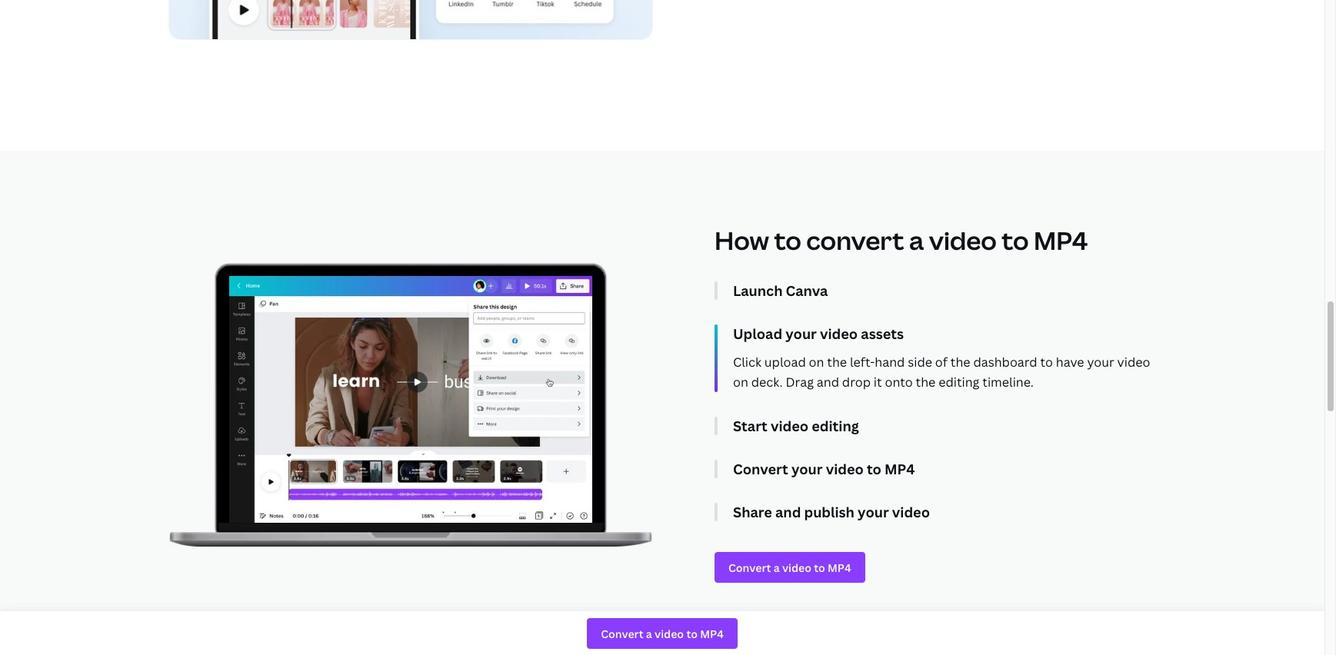 Task type: describe. For each thing, give the bounding box(es) containing it.
share and publish your video
[[733, 503, 930, 522]]

to inside click upload on the left-hand side of the dashboard to have your video on deck. drag and drop it onto the editing timeline.
[[1041, 354, 1053, 371]]

and inside click upload on the left-hand side of the dashboard to have your video on deck. drag and drop it onto the editing timeline.
[[817, 374, 840, 391]]

your inside click upload on the left-hand side of the dashboard to have your video on deck. drag and drop it onto the editing timeline.
[[1088, 354, 1115, 371]]

0 vertical spatial on
[[809, 354, 824, 371]]

launch canva
[[733, 282, 828, 300]]

your up upload
[[786, 325, 817, 343]]

video up left-
[[820, 325, 858, 343]]

1 vertical spatial and
[[776, 503, 801, 522]]

of
[[936, 354, 948, 371]]

share
[[733, 503, 772, 522]]

1 vertical spatial editing
[[812, 417, 859, 436]]

a
[[910, 224, 924, 257]]

how to convert a video to mp4 image
[[229, 276, 593, 523]]

have
[[1056, 354, 1085, 371]]

how
[[715, 224, 770, 257]]

assets
[[861, 325, 904, 343]]

upload
[[765, 354, 806, 371]]

launch
[[733, 282, 783, 300]]

publish
[[804, 503, 855, 522]]

0 horizontal spatial the
[[827, 354, 847, 371]]

video right a
[[929, 224, 997, 257]]

1 vertical spatial on
[[733, 374, 749, 391]]

timeline.
[[983, 374, 1034, 391]]

your right publish
[[858, 503, 889, 522]]

hand
[[875, 354, 905, 371]]

start video editing button
[[733, 417, 1157, 436]]

1 horizontal spatial the
[[916, 374, 936, 391]]

how to convert a video to mp4
[[715, 224, 1088, 257]]

video up share and publish your video
[[826, 460, 864, 479]]

upload
[[733, 325, 783, 343]]

deck.
[[752, 374, 783, 391]]



Task type: vqa. For each thing, say whether or not it's contained in the screenshot.
MP4
yes



Task type: locate. For each thing, give the bounding box(es) containing it.
0 horizontal spatial on
[[733, 374, 749, 391]]

0 horizontal spatial and
[[776, 503, 801, 522]]

video down convert your video to mp4 dropdown button
[[892, 503, 930, 522]]

mp4
[[1034, 224, 1088, 257], [885, 460, 915, 479]]

and
[[817, 374, 840, 391], [776, 503, 801, 522]]

it
[[874, 374, 882, 391]]

editing up convert your video to mp4
[[812, 417, 859, 436]]

your
[[786, 325, 817, 343], [1088, 354, 1115, 371], [792, 460, 823, 479], [858, 503, 889, 522]]

editing
[[939, 374, 980, 391], [812, 417, 859, 436]]

onto
[[885, 374, 913, 391]]

side
[[908, 354, 933, 371]]

on
[[809, 354, 824, 371], [733, 374, 749, 391]]

and right the share
[[776, 503, 801, 522]]

video right have
[[1118, 354, 1151, 371]]

launch canva button
[[733, 282, 1157, 300]]

left-
[[850, 354, 875, 371]]

start video editing
[[733, 417, 859, 436]]

convert
[[807, 224, 905, 257]]

editing inside click upload on the left-hand side of the dashboard to have your video on deck. drag and drop it onto the editing timeline.
[[939, 374, 980, 391]]

2 horizontal spatial the
[[951, 354, 971, 371]]

dashboard
[[974, 354, 1038, 371]]

drag
[[786, 374, 814, 391]]

the left left-
[[827, 354, 847, 371]]

1 horizontal spatial editing
[[939, 374, 980, 391]]

convert
[[733, 460, 789, 479]]

upload your video assets button
[[733, 325, 1157, 343]]

0 horizontal spatial editing
[[812, 417, 859, 436]]

0 vertical spatial and
[[817, 374, 840, 391]]

upload your video assets
[[733, 325, 904, 343]]

0 horizontal spatial mp4
[[885, 460, 915, 479]]

start
[[733, 417, 768, 436]]

0 vertical spatial mp4
[[1034, 224, 1088, 257]]

the right of
[[951, 354, 971, 371]]

editing down of
[[939, 374, 980, 391]]

1 horizontal spatial mp4
[[1034, 224, 1088, 257]]

canva
[[786, 282, 828, 300]]

drop
[[842, 374, 871, 391]]

convert your video to mp4
[[733, 460, 915, 479]]

the
[[827, 354, 847, 371], [951, 354, 971, 371], [916, 374, 936, 391]]

video
[[929, 224, 997, 257], [820, 325, 858, 343], [1118, 354, 1151, 371], [771, 417, 809, 436], [826, 460, 864, 479], [892, 503, 930, 522]]

video right the start
[[771, 417, 809, 436]]

your right have
[[1088, 354, 1115, 371]]

0 vertical spatial editing
[[939, 374, 980, 391]]

the down side
[[916, 374, 936, 391]]

1 horizontal spatial on
[[809, 354, 824, 371]]

share and publish your video button
[[733, 503, 1157, 522]]

on up drag
[[809, 354, 824, 371]]

video inside click upload on the left-hand side of the dashboard to have your video on deck. drag and drop it onto the editing timeline.
[[1118, 354, 1151, 371]]

on down click
[[733, 374, 749, 391]]

to
[[775, 224, 802, 257], [1002, 224, 1029, 257], [1041, 354, 1053, 371], [867, 460, 882, 479]]

your down start video editing
[[792, 460, 823, 479]]

click upload on the left-hand side of the dashboard to have your video on deck. drag and drop it onto the editing timeline.
[[733, 354, 1151, 391]]

and right drag
[[817, 374, 840, 391]]

convert your video to mp4 button
[[733, 460, 1157, 479]]

click
[[733, 354, 762, 371]]

1 vertical spatial mp4
[[885, 460, 915, 479]]

1 horizontal spatial and
[[817, 374, 840, 391]]



